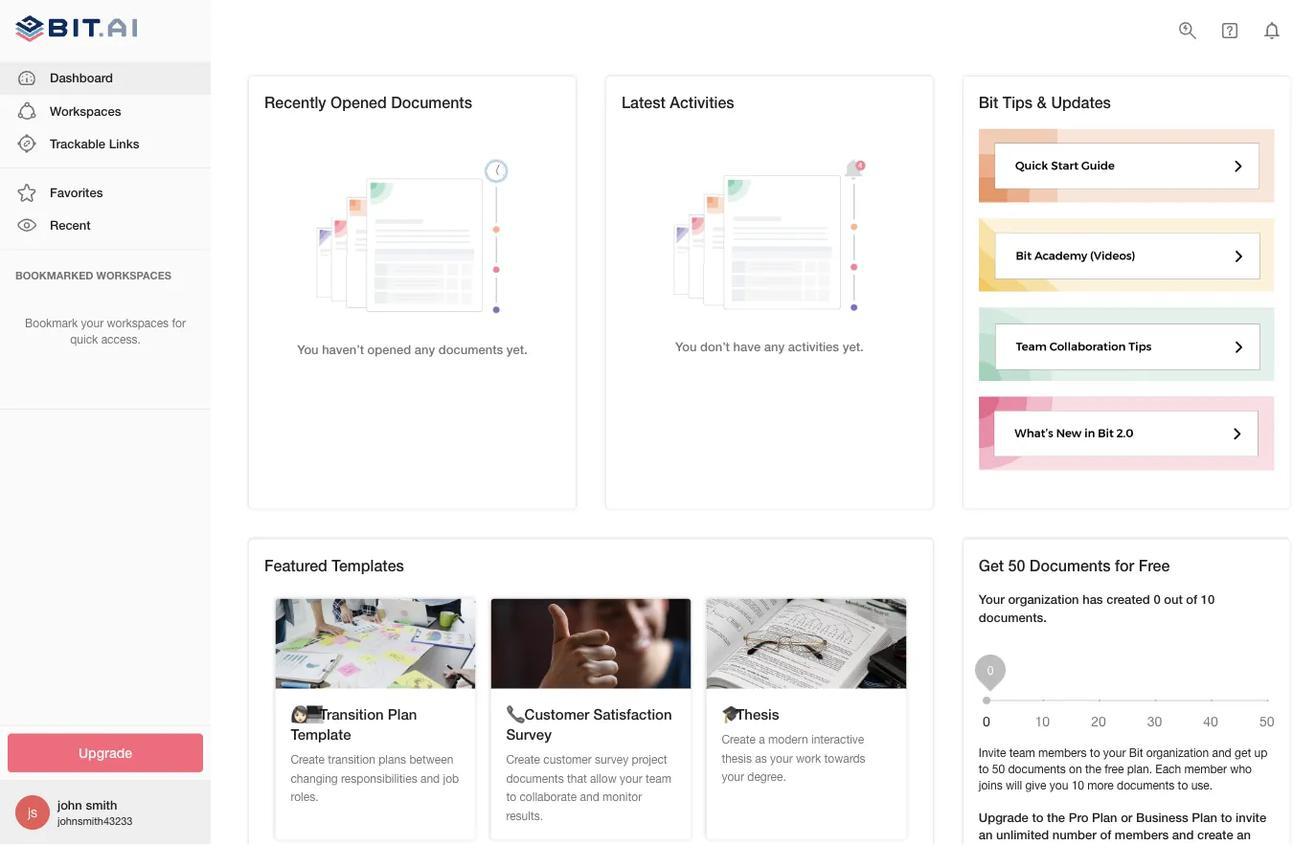 Task type: locate. For each thing, give the bounding box(es) containing it.
1 vertical spatial members
[[1115, 828, 1169, 843]]

bit inside invite team members to your bit organization and get up to 50 documents on the free plan. each member who joins will give you 10 more documents to use.
[[1129, 747, 1143, 760]]

👩🏻💻transition
[[291, 706, 384, 724]]

0 vertical spatial upgrade
[[79, 746, 132, 762]]

1 vertical spatial bit
[[1129, 747, 1143, 760]]

10 inside invite team members to your bit organization and get up to 50 documents on the free plan. each member who joins will give you 10 more documents to use.
[[1072, 779, 1085, 793]]

bookmarked
[[15, 269, 93, 282]]

the
[[1085, 763, 1102, 776], [1047, 811, 1065, 825]]

members down or
[[1115, 828, 1169, 843]]

0 vertical spatial number
[[1053, 828, 1097, 843]]

1 vertical spatial team
[[646, 772, 671, 786]]

0 horizontal spatial plan
[[388, 706, 417, 724]]

bookmark your workspaces for quick access.
[[25, 317, 186, 346]]

your organization has created 0 out of 10 documents.
[[979, 593, 1215, 625]]

number
[[1053, 828, 1097, 843], [1035, 845, 1079, 846]]

1 horizontal spatial you
[[675, 340, 697, 354]]

and down "between"
[[421, 772, 440, 786]]

access.
[[101, 333, 141, 346]]

0 vertical spatial members
[[1039, 747, 1087, 760]]

latest activities
[[622, 93, 734, 112]]

create up changing
[[291, 753, 325, 767]]

and inside upgrade to the pro plan or business plan to invite an unlimited number of members and create an unlimited number of documents.
[[1172, 828, 1194, 843]]

1 vertical spatial upgrade
[[979, 811, 1029, 825]]

create for 👩🏻💻transition plan template
[[291, 753, 325, 767]]

1 horizontal spatial team
[[1010, 747, 1035, 760]]

your
[[979, 593, 1005, 608]]

your down modern
[[770, 752, 793, 766]]

1 vertical spatial unlimited
[[979, 845, 1032, 846]]

to up more
[[1090, 747, 1100, 760]]

who
[[1230, 763, 1252, 776]]

plan
[[388, 706, 417, 724], [1092, 811, 1118, 825], [1192, 811, 1217, 825]]

free
[[1105, 763, 1124, 776]]

your up free
[[1103, 747, 1126, 760]]

you for recently
[[297, 342, 319, 357]]

1 vertical spatial the
[[1047, 811, 1065, 825]]

members
[[1039, 747, 1087, 760], [1115, 828, 1169, 843]]

1 horizontal spatial create
[[506, 753, 540, 767]]

1 vertical spatial 10
[[1072, 779, 1085, 793]]

business
[[1136, 811, 1189, 825]]

0 horizontal spatial create
[[291, 753, 325, 767]]

your up quick
[[81, 317, 104, 330]]

0 horizontal spatial yet.
[[507, 342, 528, 357]]

documents
[[391, 93, 472, 112], [1030, 556, 1111, 575]]

updates
[[1051, 93, 1111, 112]]

team
[[1010, 747, 1035, 760], [646, 772, 671, 786]]

create down survey
[[506, 753, 540, 767]]

1 horizontal spatial for
[[1115, 556, 1135, 575]]

upgrade
[[79, 746, 132, 762], [979, 811, 1029, 825]]

and down business
[[1172, 828, 1194, 843]]

create inside create customer survey project documents that allow your team to collaborate and monitor results.
[[506, 753, 540, 767]]

monitor
[[603, 791, 642, 804]]

plan up plans
[[388, 706, 417, 724]]

for right 'workspaces'
[[172, 317, 186, 330]]

0 horizontal spatial upgrade
[[79, 746, 132, 762]]

upgrade inside button
[[79, 746, 132, 762]]

0 horizontal spatial team
[[646, 772, 671, 786]]

the left pro
[[1047, 811, 1065, 825]]

2 horizontal spatial plan
[[1192, 811, 1217, 825]]

you left haven't
[[297, 342, 319, 357]]

50 down invite
[[992, 763, 1005, 776]]

bookmark
[[25, 317, 78, 330]]

for for documents
[[1115, 556, 1135, 575]]

50
[[1008, 556, 1025, 575], [992, 763, 1005, 776]]

1 horizontal spatial 50
[[1008, 556, 1025, 575]]

0 horizontal spatial 50
[[992, 763, 1005, 776]]

plan up create
[[1192, 811, 1217, 825]]

0 horizontal spatial an
[[979, 828, 993, 843]]

templates
[[332, 556, 404, 575]]

1 horizontal spatial of
[[1100, 828, 1112, 843]]

you
[[675, 340, 697, 354], [297, 342, 319, 357]]

to
[[1090, 747, 1100, 760], [979, 763, 989, 776], [1178, 779, 1188, 793], [506, 791, 516, 804], [1032, 811, 1044, 825], [1221, 811, 1232, 825]]

your up monitor
[[620, 772, 642, 786]]

plan left or
[[1092, 811, 1118, 825]]

invite
[[1236, 811, 1267, 825]]

have
[[733, 340, 761, 354]]

documents
[[439, 342, 503, 357], [1008, 763, 1066, 776], [506, 772, 564, 786], [1117, 779, 1175, 793]]

2 vertical spatial of
[[1083, 845, 1094, 846]]

1 vertical spatial documents
[[1030, 556, 1111, 575]]

1 horizontal spatial documents.
[[1097, 845, 1166, 846]]

any
[[764, 340, 785, 354], [415, 342, 435, 357]]

documents.
[[979, 610, 1047, 625], [1097, 845, 1166, 846]]

of down more
[[1100, 828, 1112, 843]]

&
[[1037, 93, 1047, 112]]

0 horizontal spatial documents.
[[979, 610, 1047, 625]]

trackable links
[[50, 136, 139, 151]]

1 horizontal spatial the
[[1085, 763, 1102, 776]]

0 horizontal spatial the
[[1047, 811, 1065, 825]]

1 horizontal spatial upgrade
[[979, 811, 1029, 825]]

0 horizontal spatial bit
[[979, 93, 998, 112]]

favorites
[[50, 185, 103, 200]]

upgrade button
[[8, 734, 203, 773]]

js
[[28, 805, 37, 821]]

0 horizontal spatial 10
[[1072, 779, 1085, 793]]

create inside create transition plans between changing responsibilities and job roles.
[[291, 753, 325, 767]]

of
[[1186, 593, 1198, 608], [1100, 828, 1112, 843], [1083, 845, 1094, 846]]

📞 customer satisfaction survey
[[506, 706, 672, 744]]

dashboard
[[50, 71, 113, 85]]

of down pro
[[1083, 845, 1094, 846]]

the inside invite team members to your bit organization and get up to 50 documents on the free plan. each member who joins will give you 10 more documents to use.
[[1085, 763, 1102, 776]]

0 vertical spatial for
[[172, 317, 186, 330]]

1 vertical spatial for
[[1115, 556, 1135, 575]]

1 horizontal spatial bit
[[1129, 747, 1143, 760]]

upgrade inside upgrade to the pro plan or business plan to invite an unlimited number of members and create an unlimited number of documents.
[[979, 811, 1029, 825]]

upgrade down will
[[979, 811, 1029, 825]]

documents right opened
[[391, 93, 472, 112]]

a
[[759, 733, 765, 747]]

to down give
[[1032, 811, 1044, 825]]

john smith johnsmith43233
[[57, 798, 133, 828]]

documents. down your at the right bottom of the page
[[979, 610, 1047, 625]]

and inside create transition plans between changing responsibilities and job roles.
[[421, 772, 440, 786]]

to left use.
[[1178, 779, 1188, 793]]

upgrade up smith
[[79, 746, 132, 762]]

0 horizontal spatial for
[[172, 317, 186, 330]]

unlimited
[[996, 828, 1049, 843], [979, 845, 1032, 846]]

members up the on
[[1039, 747, 1087, 760]]

an down invite
[[1237, 828, 1251, 843]]

members inside invite team members to your bit organization and get up to 50 documents on the free plan. each member who joins will give you 10 more documents to use.
[[1039, 747, 1087, 760]]

1 horizontal spatial organization
[[1147, 747, 1209, 760]]

for
[[172, 317, 186, 330], [1115, 556, 1135, 575]]

recent
[[50, 218, 91, 233]]

10
[[1201, 593, 1215, 608], [1072, 779, 1085, 793]]

organization
[[1008, 593, 1079, 608], [1147, 747, 1209, 760]]

more
[[1088, 779, 1114, 793]]

0 vertical spatial documents
[[391, 93, 472, 112]]

0 vertical spatial bit
[[979, 93, 998, 112]]

create up thesis at right bottom
[[722, 733, 756, 747]]

recently
[[264, 93, 326, 112]]

and left get
[[1212, 747, 1232, 760]]

documents inside create customer survey project documents that allow your team to collaborate and monitor results.
[[506, 772, 564, 786]]

for for workspaces
[[172, 317, 186, 330]]

don't
[[700, 340, 730, 354]]

responsibilities
[[341, 772, 417, 786]]

an
[[979, 828, 993, 843], [1237, 828, 1251, 843]]

documents up "has"
[[1030, 556, 1111, 575]]

1 horizontal spatial any
[[764, 340, 785, 354]]

0 vertical spatial documents.
[[979, 610, 1047, 625]]

survey
[[506, 726, 552, 744]]

for left free
[[1115, 556, 1135, 575]]

create customer survey project documents that allow your team to collaborate and monitor results.
[[506, 753, 671, 823]]

0 horizontal spatial documents
[[391, 93, 472, 112]]

your
[[81, 317, 104, 330], [1103, 747, 1126, 760], [770, 752, 793, 766], [722, 771, 744, 784], [620, 772, 642, 786]]

and
[[1212, 747, 1232, 760], [421, 772, 440, 786], [580, 791, 599, 804], [1172, 828, 1194, 843]]

0 vertical spatial 10
[[1201, 593, 1215, 608]]

0 horizontal spatial organization
[[1008, 593, 1079, 608]]

👩🏻💻transition plan template
[[291, 706, 417, 744]]

the up more
[[1085, 763, 1102, 776]]

1 vertical spatial 50
[[992, 763, 1005, 776]]

50 right get
[[1008, 556, 1025, 575]]

team down project
[[646, 772, 671, 786]]

and inside invite team members to your bit organization and get up to 50 documents on the free plan. each member who joins will give you 10 more documents to use.
[[1212, 747, 1232, 760]]

0 vertical spatial the
[[1085, 763, 1102, 776]]

0 vertical spatial organization
[[1008, 593, 1079, 608]]

bit up plan.
[[1129, 747, 1143, 760]]

1 horizontal spatial 10
[[1201, 593, 1215, 608]]

1 horizontal spatial documents
[[1030, 556, 1111, 575]]

organization down get 50 documents for free
[[1008, 593, 1079, 608]]

joins
[[979, 779, 1003, 793]]

to up "results."
[[506, 791, 516, 804]]

documents for opened
[[391, 93, 472, 112]]

johnsmith43233
[[57, 816, 133, 828]]

1 vertical spatial documents.
[[1097, 845, 1166, 846]]

2 horizontal spatial of
[[1186, 593, 1198, 608]]

1 vertical spatial of
[[1100, 828, 1112, 843]]

bit left tips
[[979, 93, 998, 112]]

and down that
[[580, 791, 599, 804]]

10 down the on
[[1072, 779, 1085, 793]]

members inside upgrade to the pro plan or business plan to invite an unlimited number of members and create an unlimited number of documents.
[[1115, 828, 1169, 843]]

organization up each
[[1147, 747, 1209, 760]]

any right "opened"
[[415, 342, 435, 357]]

an down joins
[[979, 828, 993, 843]]

create inside create a modern interactive thesis as your work towards your degree.
[[722, 733, 756, 747]]

0 horizontal spatial you
[[297, 342, 319, 357]]

you haven't opened any documents yet.
[[297, 342, 528, 357]]

0
[[1154, 593, 1161, 608]]

team right invite
[[1010, 747, 1035, 760]]

any right have
[[764, 340, 785, 354]]

1 horizontal spatial members
[[1115, 828, 1169, 843]]

you left don't
[[675, 340, 697, 354]]

up
[[1255, 747, 1268, 760]]

10 right out
[[1201, 593, 1215, 608]]

favorites button
[[0, 176, 211, 209]]

survey
[[595, 753, 629, 767]]

get 50 documents for free
[[979, 556, 1170, 575]]

for inside 'bookmark your workspaces for quick access.'
[[172, 317, 186, 330]]

0 horizontal spatial any
[[415, 342, 435, 357]]

1 vertical spatial organization
[[1147, 747, 1209, 760]]

create
[[722, 733, 756, 747], [291, 753, 325, 767], [506, 753, 540, 767]]

bit
[[979, 93, 998, 112], [1129, 747, 1143, 760]]

0 vertical spatial of
[[1186, 593, 1198, 608]]

0 vertical spatial team
[[1010, 747, 1035, 760]]

documents. down or
[[1097, 845, 1166, 846]]

plan.
[[1127, 763, 1152, 776]]

of right out
[[1186, 593, 1198, 608]]

1 horizontal spatial an
[[1237, 828, 1251, 843]]

documents up collaborate
[[506, 772, 564, 786]]

2 horizontal spatial create
[[722, 733, 756, 747]]

0 vertical spatial 50
[[1008, 556, 1025, 575]]

1 horizontal spatial plan
[[1092, 811, 1118, 825]]

team inside invite team members to your bit organization and get up to 50 documents on the free plan. each member who joins will give you 10 more documents to use.
[[1010, 747, 1035, 760]]

haven't
[[322, 342, 364, 357]]

0 horizontal spatial members
[[1039, 747, 1087, 760]]

👩🏻💻transition plan template image
[[275, 599, 476, 689]]

customer
[[525, 706, 590, 724]]

1 horizontal spatial yet.
[[843, 340, 864, 354]]



Task type: vqa. For each thing, say whether or not it's contained in the screenshot.


Task type: describe. For each thing, give the bounding box(es) containing it.
trackable links button
[[0, 127, 211, 160]]

created
[[1107, 593, 1150, 608]]

team inside create customer survey project documents that allow your team to collaborate and monitor results.
[[646, 772, 671, 786]]

roles.
[[291, 791, 319, 804]]

any for activities
[[764, 340, 785, 354]]

use.
[[1191, 779, 1213, 793]]

documents down plan.
[[1117, 779, 1175, 793]]

john
[[57, 798, 82, 813]]

recent button
[[0, 209, 211, 242]]

to inside create customer survey project documents that allow your team to collaborate and monitor results.
[[506, 791, 516, 804]]

your inside invite team members to your bit organization and get up to 50 documents on the free plan. each member who joins will give you 10 more documents to use.
[[1103, 747, 1126, 760]]

will
[[1006, 779, 1022, 793]]

opened
[[368, 342, 411, 357]]

out
[[1164, 593, 1183, 608]]

create
[[1198, 828, 1234, 843]]

organization inside invite team members to your bit organization and get up to 50 documents on the free plan. each member who joins will give you 10 more documents to use.
[[1147, 747, 1209, 760]]

bookmarked workspaces
[[15, 269, 171, 282]]

any for opened
[[415, 342, 435, 357]]

bit tips & updates
[[979, 93, 1111, 112]]

template
[[291, 726, 351, 744]]

the inside upgrade to the pro plan or business plan to invite an unlimited number of members and create an unlimited number of documents.
[[1047, 811, 1065, 825]]

organization inside your organization has created 0 out of 10 documents.
[[1008, 593, 1079, 608]]

workspaces
[[107, 317, 169, 330]]

workspaces button
[[0, 95, 211, 127]]

customer
[[543, 753, 592, 767]]

50 inside invite team members to your bit organization and get up to 50 documents on the free plan. each member who joins will give you 10 more documents to use.
[[992, 763, 1005, 776]]

0 horizontal spatial of
[[1083, 845, 1094, 846]]

links
[[109, 136, 139, 151]]

give
[[1026, 779, 1047, 793]]

featured
[[264, 556, 327, 575]]

invite
[[979, 747, 1006, 760]]

interactive
[[811, 733, 864, 747]]

yet. for latest activities
[[843, 340, 864, 354]]

latest
[[622, 93, 666, 112]]

you don't have any activities yet.
[[675, 340, 864, 354]]

activities
[[788, 340, 839, 354]]

opened
[[331, 93, 387, 112]]

upgrade for upgrade
[[79, 746, 132, 762]]

your down thesis at right bottom
[[722, 771, 744, 784]]

documents. inside your organization has created 0 out of 10 documents.
[[979, 610, 1047, 625]]

between
[[409, 753, 454, 767]]

🎓thesis
[[722, 706, 779, 724]]

workspaces
[[96, 269, 171, 282]]

and inside create customer survey project documents that allow your team to collaborate and monitor results.
[[580, 791, 599, 804]]

work
[[796, 752, 821, 766]]

2 an from the left
[[1237, 828, 1251, 843]]

as
[[755, 752, 767, 766]]

documents. inside upgrade to the pro plan or business plan to invite an unlimited number of members and create an unlimited number of documents.
[[1097, 845, 1166, 846]]

yet. for recently opened documents
[[507, 342, 528, 357]]

on
[[1069, 763, 1082, 776]]

recently opened documents
[[264, 93, 472, 112]]

transition
[[328, 753, 375, 767]]

0 vertical spatial unlimited
[[996, 828, 1049, 843]]

has
[[1083, 593, 1103, 608]]

you for latest
[[675, 340, 697, 354]]

results.
[[506, 810, 543, 823]]

of inside your organization has created 0 out of 10 documents.
[[1186, 593, 1198, 608]]

satisfaction
[[594, 706, 672, 724]]

featured templates
[[264, 556, 404, 575]]

🎓thesis image
[[706, 599, 907, 689]]

job
[[443, 772, 459, 786]]

thesis
[[722, 752, 752, 766]]

to up create
[[1221, 811, 1232, 825]]

1 vertical spatial number
[[1035, 845, 1079, 846]]

smith
[[86, 798, 117, 813]]

10 inside your organization has created 0 out of 10 documents.
[[1201, 593, 1215, 608]]

modern
[[768, 733, 808, 747]]

member
[[1185, 763, 1227, 776]]

create for 📞 customer satisfaction survey
[[506, 753, 540, 767]]

tips
[[1003, 93, 1033, 112]]

workspaces
[[50, 103, 121, 118]]

to up joins
[[979, 763, 989, 776]]

your inside 'bookmark your workspaces for quick access.'
[[81, 317, 104, 330]]

collaborate
[[520, 791, 577, 804]]

create a modern interactive thesis as your work towards your degree.
[[722, 733, 866, 784]]

towards
[[824, 752, 866, 766]]

trackable
[[50, 136, 105, 151]]

create transition plans between changing responsibilities and job roles.
[[291, 753, 459, 804]]

pro
[[1069, 811, 1089, 825]]

plan inside 👩🏻💻transition plan template
[[388, 706, 417, 724]]

documents up give
[[1008, 763, 1066, 776]]

documents for 50
[[1030, 556, 1111, 575]]

upgrade for upgrade to the pro plan or business plan to invite an unlimited number of members and create an unlimited number of documents.
[[979, 811, 1029, 825]]

changing
[[291, 772, 338, 786]]

allow
[[590, 772, 617, 786]]

degree.
[[748, 771, 786, 784]]

1 an from the left
[[979, 828, 993, 843]]

free
[[1139, 556, 1170, 575]]

project
[[632, 753, 667, 767]]

your inside create customer survey project documents that allow your team to collaborate and monitor results.
[[620, 772, 642, 786]]

or
[[1121, 811, 1133, 825]]

get
[[979, 556, 1004, 575]]

that
[[567, 772, 587, 786]]

dashboard button
[[0, 62, 211, 95]]

each
[[1156, 763, 1181, 776]]

upgrade to the pro plan or business plan to invite an unlimited number of members and create an unlimited number of documents.
[[979, 811, 1267, 846]]

create for 🎓thesis
[[722, 733, 756, 747]]

documents right "opened"
[[439, 342, 503, 357]]

📞 customer satisfaction survey image
[[491, 599, 691, 689]]

invite team members to your bit organization and get up to 50 documents on the free plan. each member who joins will give you 10 more documents to use.
[[979, 747, 1268, 793]]

you
[[1050, 779, 1069, 793]]

activities
[[670, 93, 734, 112]]



